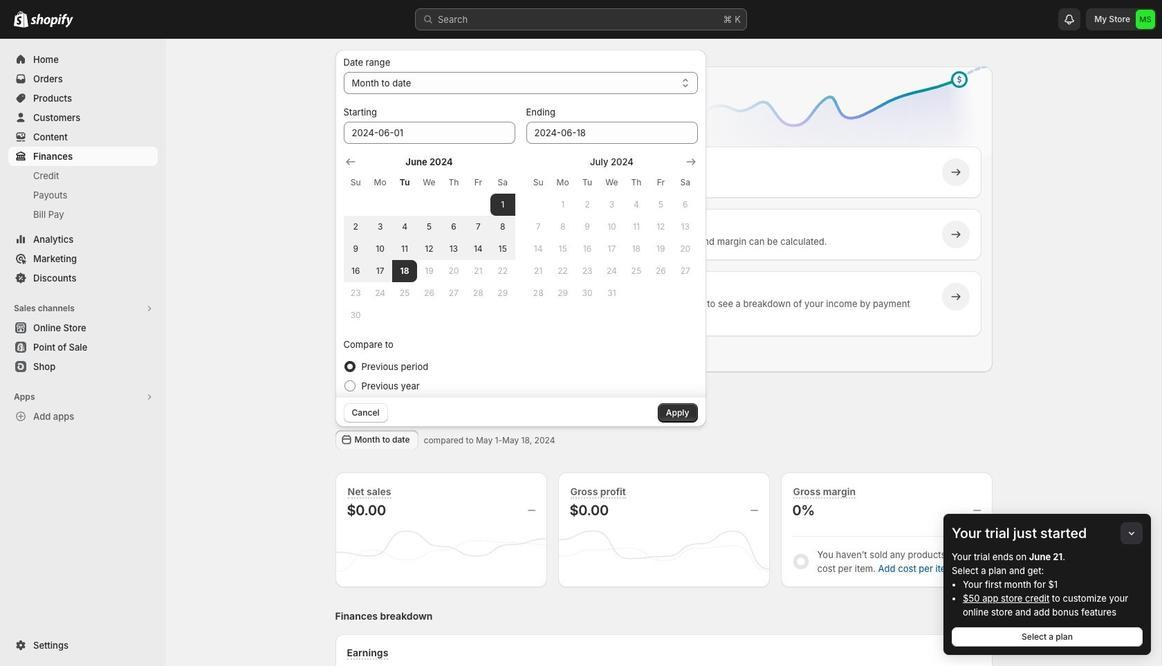 Task type: describe. For each thing, give the bounding box(es) containing it.
my store image
[[1136, 10, 1155, 29]]

1 horizontal spatial shopify image
[[30, 14, 73, 28]]

set up shopify payments image
[[365, 290, 379, 304]]



Task type: locate. For each thing, give the bounding box(es) containing it.
grid
[[343, 155, 515, 326], [526, 155, 698, 304]]

None text field
[[343, 122, 515, 144], [526, 122, 698, 144], [343, 122, 515, 144], [526, 122, 698, 144]]

select a plan image
[[365, 165, 379, 179]]

1 horizontal spatial grid
[[526, 155, 698, 304]]

1 grid from the left
[[343, 155, 515, 326]]

2 grid from the left
[[526, 155, 698, 304]]

line chart image
[[678, 64, 995, 177]]

0 horizontal spatial grid
[[343, 155, 515, 326]]

shopify image
[[14, 11, 28, 28], [30, 14, 73, 28]]

0 horizontal spatial shopify image
[[14, 11, 28, 28]]

add your first product image
[[365, 228, 379, 241]]



Task type: vqa. For each thing, say whether or not it's contained in the screenshot.
Search countries text box
no



